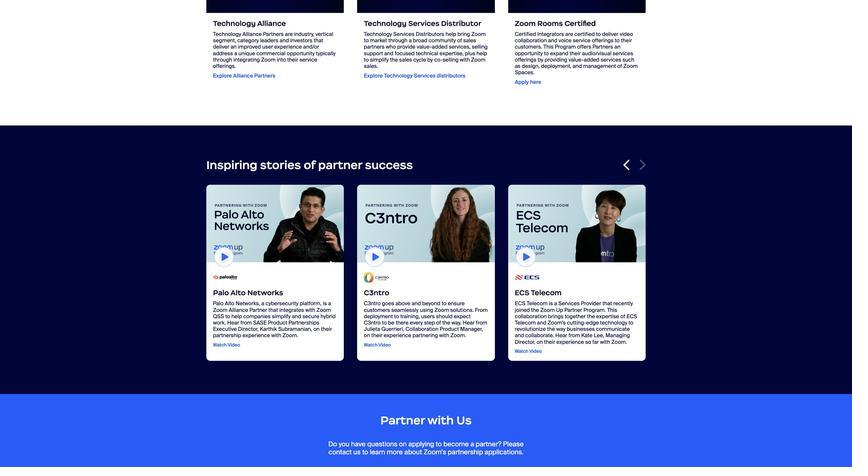 Task type: locate. For each thing, give the bounding box(es) containing it.
and right support
[[384, 50, 394, 57]]

the
[[390, 56, 398, 63], [531, 306, 539, 313], [587, 313, 595, 320], [442, 319, 450, 326], [547, 326, 555, 333]]

1 horizontal spatial hear
[[463, 319, 475, 326]]

0 horizontal spatial by
[[427, 56, 433, 63]]

zoom right expertise,
[[471, 56, 486, 63]]

0 horizontal spatial director,
[[238, 326, 259, 333]]

zoom's inside do you have questions on applying to become a partner? please contact us to learn more about zoom's partnership applications.
[[424, 448, 446, 456]]

simplify inside ​​palo alto networks, a cybersecurity platform, is a zoom alliance partner that integrates with zoom qss to help companies simplify and secure hybrid work. hear from sase product partnerships executive director, karthik subramanian, on their partnership experience with zoom. watch video
[[272, 313, 291, 320]]

category
[[237, 37, 259, 44]]

by left providing
[[538, 56, 543, 63]]

there
[[396, 319, 409, 326]]

watch down revolutionize
[[515, 348, 528, 354]]

0 horizontal spatial value-
[[417, 43, 432, 50]]

paloalto networks image
[[213, 269, 238, 286]]

2 opportunity from the left
[[515, 50, 543, 57]]

2 are from the left
[[565, 31, 573, 38]]

community
[[429, 37, 456, 44]]

0 horizontal spatial an
[[231, 43, 237, 50]]

ecs telecom
[[515, 288, 562, 297]]

product inside c3ntro goes above and beyond to ensure customers seamlessly using zoom solutions. from deployment to training, users should expect c3ntro to be there every step of the way. hear from julieta guerrieri, collaboration product manager, on their experience partnering with zoom. watch video
[[440, 326, 459, 333]]

0 vertical spatial zoom's
[[548, 319, 566, 326]]

an down video
[[614, 43, 621, 50]]

is up "hybrid"
[[323, 300, 327, 307]]

way.
[[452, 319, 461, 326]]

ecs
[[515, 288, 529, 297], [515, 300, 525, 307], [627, 313, 637, 320]]

2 horizontal spatial watch
[[515, 348, 528, 354]]

1 vertical spatial zoom's
[[424, 448, 446, 456]]

deliver
[[602, 31, 619, 38], [213, 43, 229, 50]]

are left 'industry,'
[[285, 31, 293, 38]]

experience down sase
[[242, 332, 270, 339]]

experience down there
[[384, 332, 411, 339]]

their inside ​​palo alto networks, a cybersecurity platform, is a zoom alliance partner that integrates with zoom qss to help companies simplify and secure hybrid work. hear from sase product partnerships executive director, karthik subramanian, on their partnership experience with zoom. watch video
[[321, 326, 332, 333]]

1 horizontal spatial service
[[573, 37, 591, 44]]

0 horizontal spatial video
[[228, 342, 240, 348]]

from inside ecs telecom is a services provider that recently joined the zoom up partner program. this collaboration brings together the expertise of ecs telecom and zoom's cutting-edge technology to revolutionize the way businesses communicate and collaborate. hear from kate lee, managing director, on their experience so far with zoom. watch video
[[569, 332, 580, 339]]

partner up cutting-
[[564, 306, 582, 313]]

and left voice
[[548, 37, 557, 44]]

design,
[[522, 63, 540, 70]]

0 horizontal spatial zoom.
[[283, 332, 298, 339]]

service inside technology alliance technology alliance partners are industry, vertical segment, category leaders and investors that deliver an improved user experience and/or address a unique commercial opportunity typically through integrating zoom into their service offerings. explore alliance partners
[[300, 56, 317, 63]]

0 horizontal spatial selling
[[443, 56, 459, 63]]

1 vertical spatial ecs
[[515, 300, 525, 307]]

alliance up improved
[[242, 31, 262, 38]]

partner
[[249, 306, 267, 313], [564, 306, 582, 313], [381, 413, 425, 428]]

zoom's inside ecs telecom is a services provider that recently joined the zoom up partner program. this collaboration brings together the expertise of ecs telecom and zoom's cutting-edge technology to revolutionize the way businesses communicate and collaborate. hear from kate lee, managing director, on their experience so far with zoom. watch video
[[548, 319, 566, 326]]

that left the integrates
[[269, 306, 278, 313]]

help right 'plus'
[[477, 50, 487, 57]]

1 horizontal spatial added
[[584, 56, 600, 63]]

1 opportunity from the left
[[287, 50, 315, 57]]

hear
[[227, 319, 239, 326], [463, 319, 475, 326], [555, 332, 567, 339]]

experience down way
[[557, 338, 584, 345]]

0 vertical spatial c3ntro
[[364, 288, 389, 297]]

sales
[[463, 37, 476, 44], [399, 56, 412, 63]]

2 horizontal spatial help
[[477, 50, 487, 57]]

up
[[556, 306, 563, 313]]

deliver up offerings.
[[213, 43, 229, 50]]

learn
[[370, 448, 385, 456]]

watch down julieta
[[364, 342, 378, 348]]

an left 'unique'
[[231, 43, 237, 50]]

image20230726164748 image
[[508, 0, 646, 13]]

ecs down the recently
[[627, 313, 637, 320]]

zoom. inside c3ntro goes above and beyond to ensure customers seamlessly using zoom solutions. from deployment to training, users should expect c3ntro to be there every step of the way. hear from julieta guerrieri, collaboration product manager, on their experience partnering with zoom. watch video
[[450, 332, 466, 339]]

a left 'unique'
[[234, 50, 237, 57]]

provide
[[397, 43, 415, 50]]

1 horizontal spatial an
[[614, 43, 621, 50]]

hear right "way."
[[463, 319, 475, 326]]

explore alliance partners link
[[213, 72, 275, 79]]

service down "and/or"
[[300, 56, 317, 63]]

0 vertical spatial offerings
[[592, 37, 614, 44]]

1 vertical spatial service
[[300, 56, 317, 63]]

3 c3ntro from the top
[[364, 319, 381, 326]]

zoom down user
[[261, 56, 276, 63]]

1 vertical spatial collaboration
[[515, 313, 547, 320]]

their down "hybrid"
[[321, 326, 332, 333]]

1 vertical spatial alto
[[225, 300, 234, 307]]

alliance up leaders
[[257, 19, 286, 28]]

market
[[370, 37, 387, 44]]

are inside zoom rooms certified certified integrators are certified to deliver video collaboration and voice service offerings to their customers. this program offers partners an opportunity to expand their audio/visual services offerings by providing value-added services such as design, deployment, and management of zoom spaces. apply here
[[565, 31, 573, 38]]

c3ntro for c3ntro
[[364, 288, 389, 297]]

should
[[436, 313, 453, 320]]

kate
[[581, 332, 593, 339]]

technology up partners
[[364, 31, 392, 38]]

through inside technology alliance technology alliance partners are industry, vertical segment, category leaders and investors that deliver an improved user experience and/or address a unique commercial opportunity typically through integrating zoom into their service offerings. explore alliance partners
[[213, 56, 232, 63]]

offerings up spaces.
[[515, 56, 537, 63]]

watch inside ​​palo alto networks, a cybersecurity platform, is a zoom alliance partner that integrates with zoom qss to help companies simplify and secure hybrid work. hear from sase product partnerships executive director, karthik subramanian, on their partnership experience with zoom. watch video
[[213, 342, 227, 348]]

of inside zoom rooms certified certified integrators are certified to deliver video collaboration and voice service offerings to their customers. this program offers partners an opportunity to expand their audio/visual services offerings by providing value-added services such as design, deployment, and management of zoom spaces. apply here
[[617, 63, 622, 70]]

zoom up customers.
[[515, 19, 536, 28]]

2 horizontal spatial hear
[[555, 332, 567, 339]]

value-
[[417, 43, 432, 50], [569, 56, 584, 63]]

recently
[[613, 300, 633, 307]]

alto inside ​​palo alto networks, a cybersecurity platform, is a zoom alliance partner that integrates with zoom qss to help companies simplify and secure hybrid work. hear from sase product partnerships executive director, karthik subramanian, on their partnership experience with zoom. watch video
[[225, 300, 234, 307]]

1 horizontal spatial sales
[[463, 37, 476, 44]]

1 vertical spatial c3ntro
[[364, 300, 381, 307]]

on down deployment
[[364, 332, 370, 339]]

c3ntro telecom image
[[364, 269, 389, 286]]

hear down cutting-
[[555, 332, 567, 339]]

offers
[[577, 43, 591, 50]]

zoom. down communicate
[[611, 338, 627, 345]]

partnership down us
[[448, 448, 483, 456]]

co-
[[434, 56, 443, 63]]

partnership
[[213, 332, 241, 339], [448, 448, 483, 456]]

edge
[[586, 319, 599, 326]]

here
[[530, 79, 541, 86]]

simplify down partners
[[370, 56, 389, 63]]

to right technology
[[629, 319, 633, 326]]

1 vertical spatial through
[[213, 56, 232, 63]]

0 vertical spatial through
[[388, 37, 408, 44]]

1 vertical spatial partners
[[593, 43, 613, 50]]

questions
[[367, 440, 397, 448]]

experience
[[274, 43, 302, 50], [242, 332, 270, 339], [384, 332, 411, 339], [557, 338, 584, 345]]

1 horizontal spatial this
[[607, 306, 617, 313]]

​​palo
[[213, 300, 224, 307]]

zoom. down "way."
[[450, 332, 466, 339]]

above
[[396, 300, 410, 307]]

deployment,
[[541, 63, 571, 70]]

are
[[285, 31, 293, 38], [565, 31, 573, 38]]

telecom up 'up'
[[531, 288, 562, 297]]

zoom. inside ecs telecom is a services provider that recently joined the zoom up partner program. this collaboration brings together the expertise of ecs telecom and zoom's cutting-edge technology to revolutionize the way businesses communicate and collaborate. hear from kate lee, managing director, on their experience so far with zoom. watch video
[[611, 338, 627, 345]]

and inside technology services distributor technology services distributors help bring zoom to market through a broad community of sales partners who provide value-added services, selling support and focused technical expertise, plus help to simplify the sales cycle by co-selling with zoom sales. explore technology services distributors
[[384, 50, 394, 57]]

the right "joined"
[[531, 306, 539, 313]]

1 vertical spatial director,
[[515, 338, 535, 345]]

product inside ​​palo alto networks, a cybersecurity platform, is a zoom alliance partner that integrates with zoom qss to help companies simplify and secure hybrid work. hear from sase product partnerships executive director, karthik subramanian, on their partnership experience with zoom. watch video
[[268, 319, 287, 326]]

the down who
[[390, 56, 398, 63]]

0 horizontal spatial help
[[231, 313, 242, 320]]

zoom up work.
[[213, 306, 228, 313]]

opportunity inside technology alliance technology alliance partners are industry, vertical segment, category leaders and investors that deliver an improved user experience and/or address a unique commercial opportunity typically through integrating zoom into their service offerings. explore alliance partners
[[287, 50, 315, 57]]

telecom
[[531, 288, 562, 297], [527, 300, 548, 307], [515, 319, 536, 326]]

0 vertical spatial alto
[[231, 288, 246, 297]]

of right 'step'
[[436, 319, 441, 326]]

training,
[[400, 313, 420, 320]]

1 horizontal spatial product
[[440, 326, 459, 333]]

a inside do you have questions on applying to become a partner? please contact us to learn more about zoom's partnership applications.
[[470, 440, 474, 448]]

from left sase
[[240, 319, 252, 326]]

are inside technology alliance technology alliance partners are industry, vertical segment, category leaders and investors that deliver an improved user experience and/or address a unique commercial opportunity typically through integrating zoom into their service offerings. explore alliance partners
[[285, 31, 293, 38]]

1 vertical spatial telecom
[[527, 300, 548, 307]]

that inside ecs telecom is a services provider that recently joined the zoom up partner program. this collaboration brings together the expertise of ecs telecom and zoom's cutting-edge technology to revolutionize the way businesses communicate and collaborate. hear from kate lee, managing director, on their experience so far with zoom. watch video
[[603, 300, 612, 307]]

0 horizontal spatial deliver
[[213, 43, 229, 50]]

certified up certified
[[565, 19, 596, 28]]

1 collaboration from the top
[[515, 37, 547, 44]]

partner up sase
[[249, 306, 267, 313]]

improved
[[238, 43, 261, 50]]

services up together at the right
[[559, 300, 580, 307]]

1 horizontal spatial watch
[[364, 342, 378, 348]]

unique
[[238, 50, 255, 57]]

zoom's down 'up'
[[548, 319, 566, 326]]

1 vertical spatial help
[[477, 50, 487, 57]]

through down segment,
[[213, 56, 232, 63]]

telecom for ecs telecom
[[531, 288, 562, 297]]

0 vertical spatial deliver
[[602, 31, 619, 38]]

1 explore from the left
[[213, 72, 232, 79]]

video down guerrieri,
[[379, 342, 391, 348]]

0 horizontal spatial partnership
[[213, 332, 241, 339]]

a inside technology alliance technology alliance partners are industry, vertical segment, category leaders and investors that deliver an improved user experience and/or address a unique commercial opportunity typically through integrating zoom into their service offerings. explore alliance partners
[[234, 50, 237, 57]]

simplify down the cybersecurity
[[272, 313, 291, 320]]

c3ntro for c3ntro goes above and beyond to ensure customers seamlessly using zoom solutions. from deployment to training, users should expect c3ntro to be there every step of the way. hear from julieta guerrieri, collaboration product manager, on their experience partnering with zoom. watch video
[[364, 300, 381, 307]]

0 vertical spatial simplify
[[370, 56, 389, 63]]

experience inside c3ntro goes above and beyond to ensure customers seamlessly using zoom solutions. from deployment to training, users should expect c3ntro to be there every step of the way. hear from julieta guerrieri, collaboration product manager, on their experience partnering with zoom. watch video
[[384, 332, 411, 339]]

0 horizontal spatial from
[[240, 319, 252, 326]]

opportunity up design,
[[515, 50, 543, 57]]

program
[[555, 43, 576, 50]]

0 vertical spatial certified
[[565, 19, 596, 28]]

2 explore from the left
[[364, 72, 383, 79]]

added inside zoom rooms certified certified integrators are certified to deliver video collaboration and voice service offerings to their customers. this program offers partners an opportunity to expand their audio/visual services offerings by providing value-added services such as design, deployment, and management of zoom spaces. apply here
[[584, 56, 600, 63]]

with
[[460, 56, 470, 63], [305, 306, 315, 313], [271, 332, 281, 339], [439, 332, 449, 339], [600, 338, 610, 345], [428, 413, 454, 428]]

director,
[[238, 326, 259, 333], [515, 338, 535, 345]]

to left ensure
[[442, 300, 447, 307]]

to right qss
[[225, 313, 230, 320]]

partner inside ​​palo alto networks, a cybersecurity platform, is a zoom alliance partner that integrates with zoom qss to help companies simplify and secure hybrid work. hear from sase product partnerships executive director, karthik subramanian, on their partnership experience with zoom. watch video
[[249, 306, 267, 313]]

2 horizontal spatial video
[[530, 348, 542, 354]]

1 vertical spatial offerings
[[515, 56, 537, 63]]

partners inside zoom rooms certified certified integrators are certified to deliver video collaboration and voice service offerings to their customers. this program offers partners an opportunity to expand their audio/visual services offerings by providing value-added services such as design, deployment, and management of zoom spaces. apply here
[[593, 43, 613, 50]]

0 horizontal spatial watch
[[213, 342, 227, 348]]

cycle
[[413, 56, 426, 63]]

a up the brings
[[554, 300, 557, 307]]

services
[[613, 50, 633, 57], [601, 56, 621, 63]]

to inside ​​palo alto networks, a cybersecurity platform, is a zoom alliance partner that integrates with zoom qss to help companies simplify and secure hybrid work. hear from sase product partnerships executive director, karthik subramanian, on their partnership experience with zoom. watch video
[[225, 313, 230, 320]]

experience inside technology alliance technology alliance partners are industry, vertical segment, category leaders and investors that deliver an improved user experience and/or address a unique commercial opportunity typically through integrating zoom into their service offerings. explore alliance partners
[[274, 43, 302, 50]]

the left "way."
[[442, 319, 450, 326]]

zoom inside c3ntro goes above and beyond to ensure customers seamlessly using zoom solutions. from deployment to training, users should expect c3ntro to be there every step of the way. hear from julieta guerrieri, collaboration product manager, on their experience partnering with zoom. watch video
[[435, 306, 449, 313]]

bring
[[458, 31, 470, 38]]

1 horizontal spatial is
[[549, 300, 553, 307]]

1 horizontal spatial that
[[314, 37, 323, 44]]

inspiring stories of partner success
[[206, 158, 413, 172]]

ecs telecom_partnering with zoom image
[[508, 185, 646, 262]]

user
[[262, 43, 273, 50]]

distributor
[[441, 19, 481, 28]]

and up "subramanian,"
[[292, 313, 301, 320]]

revolutionize
[[515, 326, 546, 333]]

on
[[313, 326, 320, 333], [364, 332, 370, 339], [537, 338, 543, 345], [399, 440, 407, 448]]

0 horizontal spatial hear
[[227, 319, 239, 326]]

a inside technology services distributor technology services distributors help bring zoom to market through a broad community of sales partners who provide value-added services, selling support and focused technical expertise, plus help to simplify the sales cycle by co-selling with zoom sales. explore technology services distributors
[[409, 37, 412, 44]]

through inside technology services distributor technology services distributors help bring zoom to market through a broad community of sales partners who provide value-added services, selling support and focused technical expertise, plus help to simplify the sales cycle by co-selling with zoom sales. explore technology services distributors
[[388, 37, 408, 44]]

1 vertical spatial sales
[[399, 56, 412, 63]]

zoom's
[[548, 319, 566, 326], [424, 448, 446, 456]]

is
[[323, 300, 327, 307], [549, 300, 553, 307]]

0 horizontal spatial this
[[544, 43, 554, 50]]

services down video
[[613, 50, 633, 57]]

sales up 'plus'
[[463, 37, 476, 44]]

and
[[280, 37, 289, 44], [548, 37, 557, 44], [384, 50, 394, 57], [573, 63, 582, 70], [412, 300, 421, 307], [292, 313, 301, 320], [537, 319, 546, 326], [515, 332, 524, 339]]

sales.
[[364, 63, 378, 70]]

voice
[[559, 37, 572, 44]]

1 horizontal spatial explore
[[364, 72, 383, 79]]

0 horizontal spatial simplify
[[272, 313, 291, 320]]

1 vertical spatial deliver
[[213, 43, 229, 50]]

every
[[410, 319, 423, 326]]

expertise
[[596, 313, 619, 320]]

value- down offers
[[569, 56, 584, 63]]

that inside ​​palo alto networks, a cybersecurity platform, is a zoom alliance partner that integrates with zoom qss to help companies simplify and secure hybrid work. hear from sase product partnerships executive director, karthik subramanian, on their partnership experience with zoom. watch video
[[269, 306, 278, 313]]

2 horizontal spatial zoom.
[[611, 338, 627, 345]]

zoom. down partnerships
[[283, 332, 298, 339]]

contact
[[329, 448, 352, 456]]

this inside zoom rooms certified certified integrators are certified to deliver video collaboration and voice service offerings to their customers. this program offers partners an opportunity to expand their audio/visual services offerings by providing value-added services such as design, deployment, and management of zoom spaces. apply here
[[544, 43, 554, 50]]

a up "hybrid"
[[328, 300, 331, 307]]

1 is from the left
[[323, 300, 327, 307]]

1 by from the left
[[427, 56, 433, 63]]

their up "such"
[[621, 37, 632, 44]]

0 horizontal spatial service
[[300, 56, 317, 63]]

so
[[585, 338, 591, 345]]

through
[[388, 37, 408, 44], [213, 56, 232, 63]]

and right leaders
[[280, 37, 289, 44]]

us
[[353, 448, 361, 456]]

zoom inside ecs telecom is a services provider that recently joined the zoom up partner program. this collaboration brings together the expertise of ecs telecom and zoom's cutting-edge technology to revolutionize the way businesses communicate and collaborate. hear from kate lee, managing director, on their experience so far with zoom. watch video
[[540, 306, 555, 313]]

that up typically
[[314, 37, 323, 44]]

1 vertical spatial added
[[584, 56, 600, 63]]

applications.
[[485, 448, 524, 456]]

video inside ecs telecom is a services provider that recently joined the zoom up partner program. this collaboration brings together the expertise of ecs telecom and zoom's cutting-edge technology to revolutionize the way businesses communicate and collaborate. hear from kate lee, managing director, on their experience so far with zoom. watch video
[[530, 348, 542, 354]]

ensure
[[448, 300, 465, 307]]

to inside ecs telecom is a services provider that recently joined the zoom up partner program. this collaboration brings together the expertise of ecs telecom and zoom's cutting-edge technology to revolutionize the way businesses communicate and collaborate. hear from kate lee, managing director, on their experience so far with zoom. watch video
[[629, 319, 633, 326]]

opportunity down 'investors'
[[287, 50, 315, 57]]

deliver inside technology alliance technology alliance partners are industry, vertical segment, category leaders and investors that deliver an improved user experience and/or address a unique commercial opportunity typically through integrating zoom into their service offerings. explore alliance partners
[[213, 43, 229, 50]]

1 horizontal spatial video
[[379, 342, 391, 348]]

2 c3ntro from the top
[[364, 300, 381, 307]]

2 vertical spatial partners
[[254, 72, 275, 79]]

on inside c3ntro goes above and beyond to ensure customers seamlessly using zoom solutions. from deployment to training, users should expect c3ntro to be there every step of the way. hear from julieta guerrieri, collaboration product manager, on their experience partnering with zoom. watch video
[[364, 332, 370, 339]]

1 horizontal spatial partnership
[[448, 448, 483, 456]]

partnership inside ​​palo alto networks, a cybersecurity platform, is a zoom alliance partner that integrates with zoom qss to help companies simplify and secure hybrid work. hear from sase product partnerships executive director, karthik subramanian, on their partnership experience with zoom. watch video
[[213, 332, 241, 339]]

service right voice
[[573, 37, 591, 44]]

c3ntro down c3ntro telecom image
[[364, 288, 389, 297]]

audio/visual
[[582, 50, 612, 57]]

1 vertical spatial this
[[607, 306, 617, 313]]

karthik
[[260, 326, 277, 333]]

experience inside ​​palo alto networks, a cybersecurity platform, is a zoom alliance partner that integrates with zoom qss to help companies simplify and secure hybrid work. hear from sase product partnerships executive director, karthik subramanian, on their partnership experience with zoom. watch video
[[242, 332, 270, 339]]

2 horizontal spatial that
[[603, 300, 612, 307]]

with inside ecs telecom is a services provider that recently joined the zoom up partner program. this collaboration brings together the expertise of ecs telecom and zoom's cutting-edge technology to revolutionize the way businesses communicate and collaborate. hear from kate lee, managing director, on their experience so far with zoom. watch video
[[600, 338, 610, 345]]

1 horizontal spatial opportunity
[[515, 50, 543, 57]]

video down the 'executive'
[[228, 342, 240, 348]]

zoom left 'up'
[[540, 306, 555, 313]]

0 vertical spatial help
[[446, 31, 456, 38]]

by left co-
[[427, 56, 433, 63]]

director, inside ecs telecom is a services provider that recently joined the zoom up partner program. this collaboration brings together the expertise of ecs telecom and zoom's cutting-edge technology to revolutionize the way businesses communicate and collaborate. hear from kate lee, managing director, on their experience so far with zoom. watch video
[[515, 338, 535, 345]]

2 is from the left
[[549, 300, 553, 307]]

management
[[583, 63, 616, 70]]

on inside do you have questions on applying to become a partner? please contact us to learn more about zoom's partnership applications.
[[399, 440, 407, 448]]

to right us on the bottom left of the page
[[362, 448, 368, 456]]

0 horizontal spatial partner
[[249, 306, 267, 313]]

collaboration
[[515, 37, 547, 44], [515, 313, 547, 320]]

0 horizontal spatial product
[[268, 319, 287, 326]]

on left applying
[[399, 440, 407, 448]]

2 collaboration from the top
[[515, 313, 547, 320]]

collaboration up design,
[[515, 37, 547, 44]]

0 horizontal spatial zoom's
[[424, 448, 446, 456]]

1 horizontal spatial simplify
[[370, 56, 389, 63]]

technology services distributor link
[[364, 19, 488, 28]]

alto for ​​palo
[[225, 300, 234, 307]]

1 vertical spatial value-
[[569, 56, 584, 63]]

this
[[544, 43, 554, 50], [607, 306, 617, 313]]

0 vertical spatial service
[[573, 37, 591, 44]]

1 are from the left
[[285, 31, 293, 38]]

0 vertical spatial value-
[[417, 43, 432, 50]]

1 vertical spatial simplify
[[272, 313, 291, 320]]

of down the recently
[[621, 313, 625, 320]]

0 horizontal spatial explore
[[213, 72, 232, 79]]

watch down the 'executive'
[[213, 342, 227, 348]]

simplify
[[370, 56, 389, 63], [272, 313, 291, 320]]

2 by from the left
[[538, 56, 543, 63]]

hear inside c3ntro goes above and beyond to ensure customers seamlessly using zoom solutions. from deployment to training, users should expect c3ntro to be there every step of the way. hear from julieta guerrieri, collaboration product manager, on their experience partnering with zoom. watch video
[[463, 319, 475, 326]]

ecs down ecs image
[[515, 288, 529, 297]]

1 horizontal spatial deliver
[[602, 31, 619, 38]]

businesses
[[567, 326, 595, 333]]

help down networks,
[[231, 313, 242, 320]]

on inside ecs telecom is a services provider that recently joined the zoom up partner program. this collaboration brings together the expertise of ecs telecom and zoom's cutting-edge technology to revolutionize the way businesses communicate and collaborate. hear from kate lee, managing director, on their experience so far with zoom. watch video
[[537, 338, 543, 345]]

0 horizontal spatial offerings
[[515, 56, 537, 63]]

2 horizontal spatial partner
[[564, 306, 582, 313]]

this up technology
[[607, 306, 617, 313]]

1 horizontal spatial value-
[[569, 56, 584, 63]]

investors
[[290, 37, 312, 44]]

seamlessly
[[391, 306, 419, 313]]

1 vertical spatial partnership
[[448, 448, 483, 456]]

their inside technology alliance technology alliance partners are industry, vertical segment, category leaders and investors that deliver an improved user experience and/or address a unique commercial opportunity typically through integrating zoom into their service offerings. explore alliance partners
[[287, 56, 298, 63]]

offerings
[[592, 37, 614, 44], [515, 56, 537, 63]]

2 an from the left
[[614, 43, 621, 50]]

c3ntro up deployment
[[364, 300, 381, 307]]

partner inside ecs telecom is a services provider that recently joined the zoom up partner program. this collaboration brings together the expertise of ecs telecom and zoom's cutting-edge technology to revolutionize the way businesses communicate and collaborate. hear from kate lee, managing director, on their experience so far with zoom. watch video
[[564, 306, 582, 313]]

such
[[623, 56, 634, 63]]

an inside zoom rooms certified certified integrators are certified to deliver video collaboration and voice service offerings to their customers. this program offers partners an opportunity to expand their audio/visual services offerings by providing value-added services such as design, deployment, and management of zoom spaces. apply here
[[614, 43, 621, 50]]

0 horizontal spatial certified
[[515, 31, 536, 38]]

0 vertical spatial ecs
[[515, 288, 529, 297]]

2 vertical spatial help
[[231, 313, 242, 320]]

1 an from the left
[[231, 43, 237, 50]]

1 c3ntro from the top
[[364, 288, 389, 297]]

2 horizontal spatial from
[[569, 332, 580, 339]]

0 horizontal spatial are
[[285, 31, 293, 38]]

this down integrators
[[544, 43, 554, 50]]

from inside c3ntro goes above and beyond to ensure customers seamlessly using zoom solutions. from deployment to training, users should expect c3ntro to be there every step of the way. hear from julieta guerrieri, collaboration product manager, on their experience partnering with zoom. watch video
[[476, 319, 487, 326]]

1 horizontal spatial offerings
[[592, 37, 614, 44]]

partners down commercial
[[254, 72, 275, 79]]

is inside ​​palo alto networks, a cybersecurity platform, is a zoom alliance partner that integrates with zoom qss to help companies simplify and secure hybrid work. hear from sase product partnerships executive director, karthik subramanian, on their partnership experience with zoom. watch video
[[323, 300, 327, 307]]

0 vertical spatial partnership
[[213, 332, 241, 339]]

from down from
[[476, 319, 487, 326]]

experience up into
[[274, 43, 302, 50]]

watch inside c3ntro goes above and beyond to ensure customers seamlessly using zoom solutions. from deployment to training, users should expect c3ntro to be there every step of the way. hear from julieta guerrieri, collaboration product manager, on their experience partnering with zoom. watch video
[[364, 342, 378, 348]]

0 horizontal spatial that
[[269, 306, 278, 313]]

and up collaborate. at the bottom of the page
[[537, 319, 546, 326]]

0 vertical spatial selling
[[472, 43, 488, 50]]

zoom's right about
[[424, 448, 446, 456]]

added up co-
[[432, 43, 448, 50]]

on down revolutionize
[[537, 338, 543, 345]]

1 horizontal spatial zoom.
[[450, 332, 466, 339]]

c3ntro_partnering with zoom image
[[357, 185, 495, 262]]

to left become
[[436, 440, 442, 448]]

c3ntro down customers
[[364, 319, 381, 326]]

please
[[503, 440, 524, 448]]

cutting-
[[567, 319, 586, 326]]

and down offers
[[573, 63, 582, 70]]

0 vertical spatial added
[[432, 43, 448, 50]]

are for alliance
[[285, 31, 293, 38]]

julieta
[[364, 326, 380, 333]]

0 vertical spatial director,
[[238, 326, 259, 333]]

their down revolutionize
[[544, 338, 555, 345]]

1 horizontal spatial certified
[[565, 19, 596, 28]]

1 horizontal spatial by
[[538, 56, 543, 63]]

and inside ​​palo alto networks, a cybersecurity platform, is a zoom alliance partner that integrates with zoom qss to help companies simplify and secure hybrid work. hear from sase product partnerships executive director, karthik subramanian, on their partnership experience with zoom. watch video
[[292, 313, 301, 320]]

​​palo alto networks, a cybersecurity platform, is a zoom alliance partner that integrates with zoom qss to help companies simplify and secure hybrid work. hear from sase product partnerships executive director, karthik subramanian, on their partnership experience with zoom. watch video
[[213, 300, 336, 348]]

an inside technology alliance technology alliance partners are industry, vertical segment, category leaders and investors that deliver an improved user experience and/or address a unique commercial opportunity typically through integrating zoom into their service offerings. explore alliance partners
[[231, 43, 237, 50]]

0 vertical spatial this
[[544, 43, 554, 50]]

0 horizontal spatial added
[[432, 43, 448, 50]]

1 horizontal spatial through
[[388, 37, 408, 44]]

alliance
[[257, 19, 286, 28], [242, 31, 262, 38], [233, 72, 253, 79], [229, 306, 248, 313]]

alto right '​​palo'
[[225, 300, 234, 307]]

1 vertical spatial certified
[[515, 31, 536, 38]]

that inside technology alliance technology alliance partners are industry, vertical segment, category leaders and investors that deliver an improved user experience and/or address a unique commercial opportunity typically through integrating zoom into their service offerings. explore alliance partners
[[314, 37, 323, 44]]

services left "such"
[[601, 56, 621, 63]]

added down offers
[[584, 56, 600, 63]]

product down should
[[440, 326, 459, 333]]

watch inside ecs telecom is a services provider that recently joined the zoom up partner program. this collaboration brings together the expertise of ecs telecom and zoom's cutting-edge technology to revolutionize the way businesses communicate and collaborate. hear from kate lee, managing director, on their experience so far with zoom. watch video
[[515, 348, 528, 354]]



Task type: vqa. For each thing, say whether or not it's contained in the screenshot.
This
yes



Task type: describe. For each thing, give the bounding box(es) containing it.
the down the provider
[[587, 313, 595, 320]]

of inside ecs telecom is a services provider that recently joined the zoom up partner program. this collaboration brings together the expertise of ecs telecom and zoom's cutting-edge technology to revolutionize the way businesses communicate and collaborate. hear from kate lee, managing director, on their experience so far with zoom. watch video
[[621, 313, 625, 320]]

to up guerrieri,
[[394, 313, 399, 320]]

qss
[[213, 313, 224, 320]]

explore inside technology alliance technology alliance partners are industry, vertical segment, category leaders and investors that deliver an improved user experience and/or address a unique commercial opportunity typically through integrating zoom into their service offerings. explore alliance partners
[[213, 72, 232, 79]]

who
[[386, 43, 396, 50]]

services inside ecs telecom is a services provider that recently joined the zoom up partner program. this collaboration brings together the expertise of ecs telecom and zoom's cutting-edge technology to revolutionize the way businesses communicate and collaborate. hear from kate lee, managing director, on their experience so far with zoom. watch video
[[559, 300, 580, 307]]

to down partners
[[364, 56, 369, 63]]

value- inside zoom rooms certified certified integrators are certified to deliver video collaboration and voice service offerings to their customers. this program offers partners an opportunity to expand their audio/visual services offerings by providing value-added services such as design, deployment, and management of zoom spaces. apply here
[[569, 56, 584, 63]]

with inside c3ntro goes above and beyond to ensure customers seamlessly using zoom solutions. from deployment to training, users should expect c3ntro to be there every step of the way. hear from julieta guerrieri, collaboration product manager, on their experience partnering with zoom. watch video
[[439, 332, 449, 339]]

stories
[[260, 158, 301, 172]]

zoom up partnerships
[[317, 306, 331, 313]]

technology alliance link
[[213, 19, 337, 28]]

a inside ecs telecom is a services provider that recently joined the zoom up partner program. this collaboration brings together the expertise of ecs telecom and zoom's cutting-edge technology to revolutionize the way businesses communicate and collaborate. hear from kate lee, managing director, on their experience so far with zoom. watch video
[[554, 300, 557, 307]]

rooms
[[537, 19, 563, 28]]

cybersecurity
[[266, 300, 298, 307]]

zoom right management
[[623, 63, 638, 70]]

1 horizontal spatial partner
[[381, 413, 425, 428]]

zoom. inside ​​palo alto networks, a cybersecurity platform, is a zoom alliance partner that integrates with zoom qss to help companies simplify and secure hybrid work. hear from sase product partnerships executive director, karthik subramanian, on their partnership experience with zoom. watch video
[[283, 332, 298, 339]]

expect
[[454, 313, 471, 320]]

customers.
[[515, 43, 542, 50]]

networks,
[[236, 300, 260, 307]]

deployment
[[364, 313, 393, 320]]

hear inside ecs telecom is a services provider that recently joined the zoom up partner program. this collaboration brings together the expertise of ecs telecom and zoom's cutting-edge technology to revolutionize the way businesses communicate and collaborate. hear from kate lee, managing director, on their experience so far with zoom. watch video
[[555, 332, 567, 339]]

video inside c3ntro goes above and beyond to ensure customers seamlessly using zoom solutions. from deployment to training, users should expect c3ntro to be there every step of the way. hear from julieta guerrieri, collaboration product manager, on their experience partnering with zoom. watch video
[[379, 342, 391, 348]]

partner with us
[[381, 413, 472, 428]]

palo alto networks_partnering with zoom image
[[206, 185, 344, 262]]

industry,
[[294, 31, 314, 38]]

partner?
[[476, 440, 501, 448]]

explore technology services distributors link
[[364, 72, 465, 79]]

added inside technology services distributor technology services distributors help bring zoom to market through a broad community of sales partners who provide value-added services, selling support and focused technical expertise, plus help to simplify the sales cycle by co-selling with zoom sales. explore technology services distributors
[[432, 43, 448, 50]]

technology services distributor technology services distributors help bring zoom to market through a broad community of sales partners who provide value-added services, selling support and focused technical expertise, plus help to simplify the sales cycle by co-selling with zoom sales. explore technology services distributors
[[364, 19, 488, 79]]

from
[[475, 306, 488, 313]]

partnering
[[413, 332, 438, 339]]

telecom for ecs telecom is a services provider that recently joined the zoom up partner program. this collaboration brings together the expertise of ecs telecom and zoom's cutting-edge technology to revolutionize the way businesses communicate and collaborate. hear from kate lee, managing director, on their experience so far with zoom. watch video
[[527, 300, 548, 307]]

technology services distributor image
[[357, 0, 495, 13]]

partner
[[318, 158, 362, 172]]

zoom inside technology alliance technology alliance partners are industry, vertical segment, category leaders and investors that deliver an improved user experience and/or address a unique commercial opportunity typically through integrating zoom into their service offerings. explore alliance partners
[[261, 56, 276, 63]]

hear inside ​​palo alto networks, a cybersecurity platform, is a zoom alliance partner that integrates with zoom qss to help companies simplify and secure hybrid work. hear from sase product partnerships executive director, karthik subramanian, on their partnership experience with zoom. watch video
[[227, 319, 239, 326]]

technology up market
[[364, 19, 407, 28]]

address
[[213, 50, 233, 57]]

1 horizontal spatial help
[[446, 31, 456, 38]]

of inside c3ntro goes above and beyond to ensure customers seamlessly using zoom solutions. from deployment to training, users should expect c3ntro to be there every step of the way. hear from julieta guerrieri, collaboration product manager, on their experience partnering with zoom. watch video
[[436, 319, 441, 326]]

is inside ecs telecom is a services provider that recently joined the zoom up partner program. this collaboration brings together the expertise of ecs telecom and zoom's cutting-edge technology to revolutionize the way businesses communicate and collaborate. hear from kate lee, managing director, on their experience so far with zoom. watch video
[[549, 300, 553, 307]]

palo
[[213, 288, 229, 297]]

2 vertical spatial telecom
[[515, 319, 536, 326]]

certified
[[575, 31, 595, 38]]

and left collaborate. at the bottom of the page
[[515, 332, 524, 339]]

technical
[[416, 50, 438, 57]]

to left video
[[615, 37, 620, 44]]

leaders
[[260, 37, 278, 44]]

collaboration inside zoom rooms certified certified integrators are certified to deliver video collaboration and voice service offerings to their customers. this program offers partners an opportunity to expand their audio/visual services offerings by providing value-added services such as design, deployment, and management of zoom spaces. apply here
[[515, 37, 547, 44]]

services down "cycle"
[[414, 72, 436, 79]]

this inside ecs telecom is a services provider that recently joined the zoom up partner program. this collaboration brings together the expertise of ecs telecom and zoom's cutting-edge technology to revolutionize the way businesses communicate and collaborate. hear from kate lee, managing director, on their experience so far with zoom. watch video
[[607, 306, 617, 313]]

0 vertical spatial partners
[[263, 31, 284, 38]]

and inside c3ntro goes above and beyond to ensure customers seamlessly using zoom solutions. from deployment to training, users should expect c3ntro to be there every step of the way. hear from julieta guerrieri, collaboration product manager, on their experience partnering with zoom. watch video
[[412, 300, 421, 307]]

technology up segment,
[[213, 19, 256, 28]]

distributors
[[437, 72, 465, 79]]

their inside ecs telecom is a services provider that recently joined the zoom up partner program. this collaboration brings together the expertise of ecs telecom and zoom's cutting-edge technology to revolutionize the way businesses communicate and collaborate. hear from kate lee, managing director, on their experience so far with zoom. watch video
[[544, 338, 555, 345]]

into
[[277, 56, 286, 63]]

about
[[404, 448, 422, 456]]

support
[[364, 50, 383, 57]]

to left expand
[[544, 50, 549, 57]]

director, inside ​​palo alto networks, a cybersecurity platform, is a zoom alliance partner that integrates with zoom qss to help companies simplify and secure hybrid work. hear from sase product partnerships executive director, karthik subramanian, on their partnership experience with zoom. watch video
[[238, 326, 259, 333]]

carousel navigation element
[[618, 155, 651, 175]]

have
[[351, 440, 366, 448]]

managing
[[606, 332, 630, 339]]

opportunity inside zoom rooms certified certified integrators are certified to deliver video collaboration and voice service offerings to their customers. this program offers partners an opportunity to expand their audio/visual services offerings by providing value-added services such as design, deployment, and management of zoom spaces. apply here
[[515, 50, 543, 57]]

executive
[[213, 326, 237, 333]]

as
[[515, 63, 521, 70]]

ecs image
[[515, 269, 540, 286]]

apply
[[515, 79, 529, 86]]

and inside technology alliance technology alliance partners are industry, vertical segment, category leaders and investors that deliver an improved user experience and/or address a unique commercial opportunity typically through integrating zoom into their service offerings. explore alliance partners
[[280, 37, 289, 44]]

ecs telecom is a services provider that recently joined the zoom up partner program. this collaboration brings together the expertise of ecs telecom and zoom's cutting-edge technology to revolutionize the way businesses communicate and collaborate. hear from kate lee, managing director, on their experience so far with zoom. watch video
[[515, 300, 637, 354]]

collaborate.
[[525, 332, 554, 339]]

spaces.
[[515, 69, 535, 76]]

alliance down the integrating
[[233, 72, 253, 79]]

customers
[[364, 306, 390, 313]]

services up distributors at the top
[[408, 19, 440, 28]]

technology up address
[[213, 31, 241, 38]]

a down networks on the left
[[261, 300, 264, 307]]

way
[[556, 326, 566, 333]]

of right 'stories'
[[304, 158, 315, 172]]

goes
[[382, 300, 394, 307]]

to right certified
[[596, 31, 601, 38]]

more
[[387, 448, 403, 456]]

companies
[[243, 313, 271, 320]]

applying
[[408, 440, 434, 448]]

are for rooms
[[565, 31, 573, 38]]

expertise,
[[440, 50, 464, 57]]

secure
[[302, 313, 319, 320]]

plus
[[465, 50, 475, 57]]

provider
[[581, 300, 601, 307]]

by inside technology services distributor technology services distributors help bring zoom to market through a broad community of sales partners who provide value-added services, selling support and focused technical expertise, plus help to simplify the sales cycle by co-selling with zoom sales. explore technology services distributors
[[427, 56, 433, 63]]

guerrieri,
[[381, 326, 404, 333]]

explore inside technology services distributor technology services distributors help bring zoom to market through a broad community of sales partners who provide value-added services, selling support and focused technical expertise, plus help to simplify the sales cycle by co-selling with zoom sales. explore technology services distributors
[[364, 72, 383, 79]]

technology
[[600, 319, 627, 326]]

success
[[365, 158, 413, 172]]

collaboration
[[406, 326, 438, 333]]

alto for palo
[[231, 288, 246, 297]]

value- inside technology services distributor technology services distributors help bring zoom to market through a broad community of sales partners who provide value-added services, selling support and focused technical expertise, plus help to simplify the sales cycle by co-selling with zoom sales. explore technology services distributors
[[417, 43, 432, 50]]

expand
[[550, 50, 568, 57]]

offerings.
[[213, 63, 236, 70]]

to left market
[[364, 37, 369, 44]]

joined
[[515, 306, 530, 313]]

distributors
[[416, 31, 444, 38]]

program.
[[584, 306, 606, 313]]

partnership inside do you have questions on applying to become a partner? please contact us to learn more about zoom's partnership applications.
[[448, 448, 483, 456]]

0 horizontal spatial sales
[[399, 56, 412, 63]]

services up the provide
[[393, 31, 415, 38]]

far
[[593, 338, 599, 345]]

from inside ​​palo alto networks, a cybersecurity platform, is a zoom alliance partner that integrates with zoom qss to help companies simplify and secure hybrid work. hear from sase product partnerships executive director, karthik subramanian, on their partnership experience with zoom. watch video
[[240, 319, 252, 326]]

to left "be"
[[382, 319, 387, 326]]

become
[[443, 440, 469, 448]]

you
[[339, 440, 350, 448]]

zoom right bring
[[471, 31, 486, 38]]

their right expand
[[570, 50, 581, 57]]

1 horizontal spatial selling
[[472, 43, 488, 50]]

ecs for ecs telecom
[[515, 288, 529, 297]]

on inside ​​palo alto networks, a cybersecurity platform, is a zoom alliance partner that integrates with zoom qss to help companies simplify and secure hybrid work. hear from sase product partnerships executive director, karthik subramanian, on their partnership experience with zoom. watch video
[[313, 326, 320, 333]]

platform,
[[300, 300, 322, 307]]

video inside ​​palo alto networks, a cybersecurity platform, is a zoom alliance partner that integrates with zoom qss to help companies simplify and secure hybrid work. hear from sase product partnerships executive director, karthik subramanian, on their partnership experience with zoom. watch video
[[228, 342, 240, 348]]

help inside ​​palo alto networks, a cybersecurity platform, is a zoom alliance partner that integrates with zoom qss to help companies simplify and secure hybrid work. hear from sase product partnerships executive director, karthik subramanian, on their partnership experience with zoom. watch video
[[231, 313, 242, 320]]

service inside zoom rooms certified certified integrators are certified to deliver video collaboration and voice service offerings to their customers. this program offers partners an opportunity to expand their audio/visual services offerings by providing value-added services such as design, deployment, and management of zoom spaces. apply here
[[573, 37, 591, 44]]

2 vertical spatial ecs
[[627, 313, 637, 320]]

by inside zoom rooms certified certified integrators are certified to deliver video collaboration and voice service offerings to their customers. this program offers partners an opportunity to expand their audio/visual services offerings by providing value-added services such as design, deployment, and management of zoom spaces. apply here
[[538, 56, 543, 63]]

segment,
[[213, 37, 236, 44]]

networks
[[247, 288, 283, 297]]

0 vertical spatial sales
[[463, 37, 476, 44]]

communicate
[[596, 326, 630, 333]]

their inside c3ntro goes above and beyond to ensure customers seamlessly using zoom solutions. from deployment to training, users should expect c3ntro to be there every step of the way. hear from julieta guerrieri, collaboration product manager, on their experience partnering with zoom. watch video
[[371, 332, 383, 339]]

integrating
[[233, 56, 260, 63]]

solutions.
[[450, 306, 474, 313]]

and/or
[[303, 43, 319, 50]]

deliver inside zoom rooms certified certified integrators are certified to deliver video collaboration and voice service offerings to their customers. this program offers partners an opportunity to expand their audio/visual services offerings by providing value-added services such as design, deployment, and management of zoom spaces. apply here
[[602, 31, 619, 38]]

ecs for ecs telecom is a services provider that recently joined the zoom up partner program. this collaboration brings together the expertise of ecs telecom and zoom's cutting-edge technology to revolutionize the way businesses communicate and collaborate. hear from kate lee, managing director, on their experience so far with zoom. watch video
[[515, 300, 525, 307]]

work.
[[213, 319, 226, 326]]

the inside c3ntro goes above and beyond to ensure customers seamlessly using zoom solutions. from deployment to training, users should expect c3ntro to be there every step of the way. hear from julieta guerrieri, collaboration product manager, on their experience partnering with zoom. watch video
[[442, 319, 450, 326]]

focused
[[395, 50, 415, 57]]

the left way
[[547, 326, 555, 333]]

together
[[565, 313, 586, 320]]

with inside technology services distributor technology services distributors help bring zoom to market through a broad community of sales partners who provide value-added services, selling support and focused technical expertise, plus help to simplify the sales cycle by co-selling with zoom sales. explore technology services distributors
[[460, 56, 470, 63]]

using
[[420, 306, 433, 313]]

experience inside ecs telecom is a services provider that recently joined the zoom up partner program. this collaboration brings together the expertise of ecs telecom and zoom's cutting-edge technology to revolutionize the way businesses communicate and collaborate. hear from kate lee, managing director, on their experience so far with zoom. watch video
[[557, 338, 584, 345]]

hybrid
[[321, 313, 336, 320]]

technology down focused
[[384, 72, 413, 79]]

alliance inside ​​palo alto networks, a cybersecurity platform, is a zoom alliance partner that integrates with zoom qss to help companies simplify and secure hybrid work. hear from sase product partnerships executive director, karthik subramanian, on their partnership experience with zoom. watch video
[[229, 306, 248, 313]]

simplify inside technology services distributor technology services distributors help bring zoom to market through a broad community of sales partners who provide value-added services, selling support and focused technical expertise, plus help to simplify the sales cycle by co-selling with zoom sales. explore technology services distributors
[[370, 56, 389, 63]]

alliance partner image
[[206, 0, 344, 13]]

of inside technology services distributor technology services distributors help bring zoom to market through a broad community of sales partners who provide value-added services, selling support and focused technical expertise, plus help to simplify the sales cycle by co-selling with zoom sales. explore technology services distributors
[[457, 37, 462, 44]]

collaboration inside ecs telecom is a services provider that recently joined the zoom up partner program. this collaboration brings together the expertise of ecs telecom and zoom's cutting-edge technology to revolutionize the way businesses communicate and collaborate. hear from kate lee, managing director, on their experience so far with zoom. watch video
[[515, 313, 547, 320]]

be
[[388, 319, 394, 326]]

broad
[[413, 37, 427, 44]]

1 vertical spatial selling
[[443, 56, 459, 63]]

the inside technology services distributor technology services distributors help bring zoom to market through a broad community of sales partners who provide value-added services, selling support and focused technical expertise, plus help to simplify the sales cycle by co-selling with zoom sales. explore technology services distributors
[[390, 56, 398, 63]]

users
[[421, 313, 435, 320]]

c3ntro goes above and beyond to ensure customers seamlessly using zoom solutions. from deployment to training, users should expect c3ntro to be there every step of the way. hear from julieta guerrieri, collaboration product manager, on their experience partnering with zoom. watch video
[[364, 300, 488, 348]]



